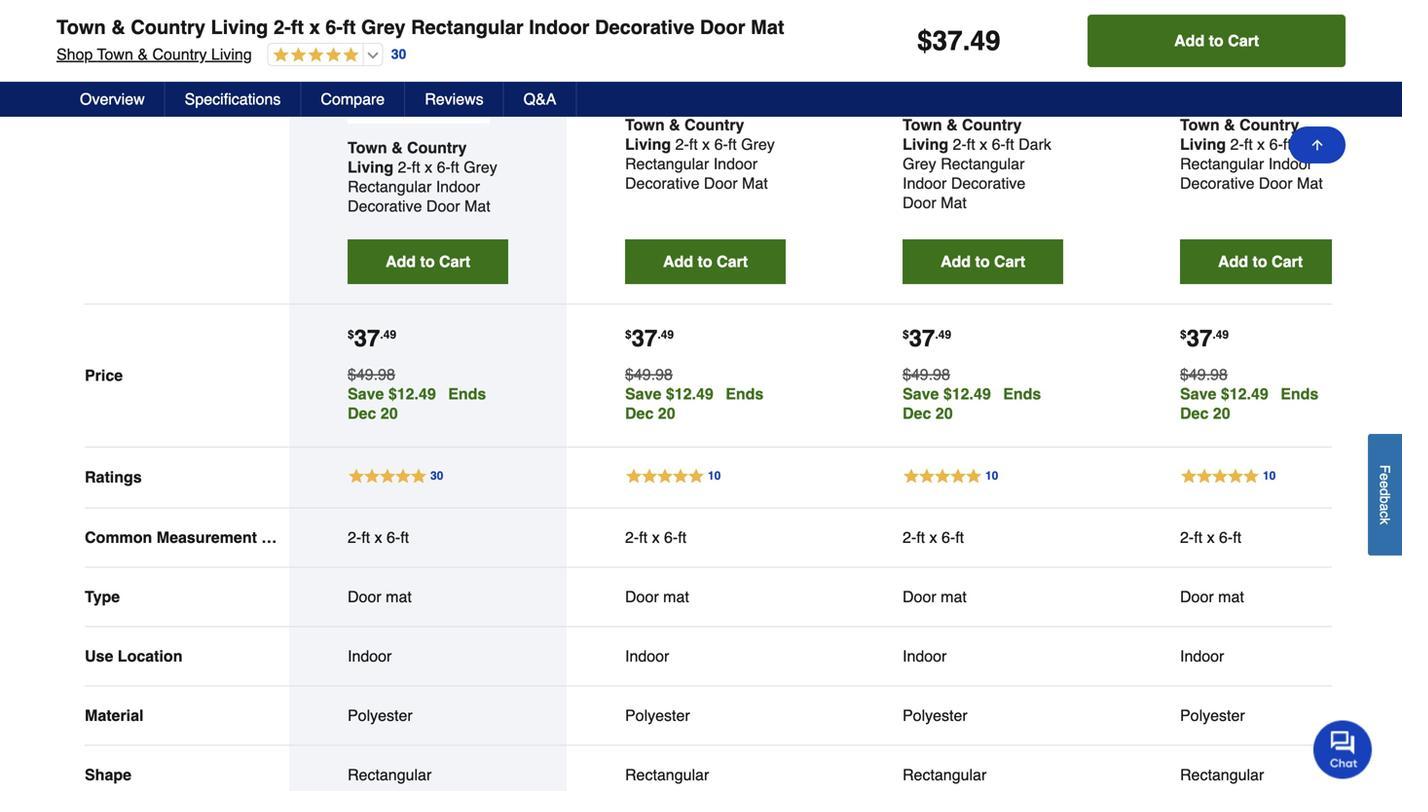 Task type: describe. For each thing, give the bounding box(es) containing it.
4.9 stars image
[[268, 47, 359, 65]]

2 save from the left
[[625, 385, 661, 403]]

1 20 from the left
[[381, 404, 398, 422]]

rectangular inside 2-ft x 6-ft beige rectangular indoor decorative door mat
[[1180, 155, 1264, 173]]

mat for 3rd door mat cell from right
[[663, 588, 689, 606]]

2- inside 2-ft x 6-ft dark grey rectangular indoor decorative door mat
[[953, 135, 967, 153]]

use
[[85, 647, 113, 665]]

30
[[391, 46, 406, 62]]

4 2-ft x 6-ft from the left
[[1180, 528, 1242, 546]]

indoor inside 2-ft x 6-ft beige rectangular indoor decorative door mat
[[1268, 155, 1313, 173]]

use location
[[85, 647, 183, 665]]

1 2-ft x 6-ft from the left
[[348, 528, 409, 546]]

3 polyester from the left
[[903, 707, 968, 725]]

2 20 from the left
[[658, 404, 675, 422]]

reviews button
[[405, 82, 504, 117]]

price
[[85, 366, 123, 384]]

1 $49.98 from the left
[[348, 365, 395, 383]]

beige
[[1296, 135, 1336, 153]]

2 polyester from the left
[[625, 707, 690, 725]]

door mat for 3rd door mat cell from right
[[625, 588, 689, 606]]

4 $49.98 from the left
[[1180, 365, 1228, 383]]

door inside 2-ft x 6-ft beige rectangular indoor decorative door mat
[[1259, 174, 1293, 192]]

1 $12.49 from the left
[[388, 385, 436, 403]]

1 door mat cell from the left
[[348, 587, 508, 607]]

1 save from the left
[[348, 385, 384, 403]]

4 $12.49 from the left
[[1221, 385, 1268, 403]]

k
[[1377, 518, 1393, 525]]

l)
[[299, 528, 313, 546]]

4 polyester cell from the left
[[1180, 706, 1341, 726]]

2 ends dec 20 from the left
[[625, 385, 764, 422]]

2-ft x 6-ft beige rectangular indoor decorative door mat
[[1180, 135, 1336, 192]]

6- inside 2-ft x 6-ft dark grey rectangular indoor decorative door mat
[[992, 135, 1006, 153]]

2-ft x 6-ft dark grey rectangular indoor decorative door mat
[[903, 135, 1051, 212]]

2 dec from the left
[[625, 404, 654, 422]]

4 save $12.49 from the left
[[1180, 385, 1268, 403]]

3 save from the left
[[903, 385, 939, 403]]

6- inside 2-ft x 6-ft beige rectangular indoor decorative door mat
[[1269, 135, 1283, 153]]

2 polyester cell from the left
[[625, 706, 786, 726]]

2 2-ft x 6-ft cell from the left
[[625, 528, 786, 547]]

specifications
[[185, 90, 281, 108]]

indoor inside 2-ft x 6-ft dark grey rectangular indoor decorative door mat
[[903, 174, 947, 192]]

4 polyester from the left
[[1180, 707, 1245, 725]]

f e e d b a c k
[[1377, 465, 1393, 525]]

1 save $12.49 from the left
[[348, 385, 436, 403]]

2 rectangular cell from the left
[[625, 766, 786, 785]]

1 horizontal spatial 2-ft x 6-ft grey rectangular indoor decorative door mat
[[625, 135, 775, 192]]

type
[[85, 588, 120, 606]]

compare
[[321, 90, 385, 108]]

2 $12.49 from the left
[[666, 385, 713, 403]]

x inside 2-ft x 6-ft dark grey rectangular indoor decorative door mat
[[980, 135, 987, 153]]

4 door mat cell from the left
[[1180, 587, 1341, 607]]

q&a
[[524, 90, 556, 108]]

mat for third door mat cell from the left
[[941, 588, 967, 606]]

1 polyester cell from the left
[[348, 706, 508, 726]]

overview button
[[60, 82, 165, 117]]

4 indoor cell from the left
[[1180, 647, 1341, 666]]

arrow up image
[[1310, 137, 1325, 153]]

mat for 4th door mat cell from the left
[[1218, 588, 1244, 606]]

b
[[1377, 496, 1393, 504]]

3 save $12.49 from the left
[[903, 385, 991, 403]]

1 dec from the left
[[348, 404, 376, 422]]

4 ends from the left
[[1281, 385, 1319, 403]]

common measurement (w x l)
[[85, 528, 313, 546]]

2 $49.98 from the left
[[625, 365, 673, 383]]

specifications button
[[165, 82, 301, 117]]

3 $49.98 from the left
[[903, 365, 950, 383]]

q&a button
[[504, 82, 577, 117]]

mat inside 2-ft x 6-ft beige rectangular indoor decorative door mat
[[1297, 174, 1323, 192]]

2- inside 2-ft x 6-ft beige rectangular indoor decorative door mat
[[1230, 135, 1244, 153]]

town & country living 2-ft x 6-ft grey rectangular indoor decorative door mat
[[56, 16, 784, 38]]



Task type: locate. For each thing, give the bounding box(es) containing it.
3 door mat from the left
[[903, 588, 967, 606]]

2 mat from the left
[[663, 588, 689, 606]]

3 indoor cell from the left
[[903, 647, 1063, 666]]

.
[[963, 25, 970, 56], [380, 328, 383, 342], [658, 328, 661, 342], [935, 328, 938, 342], [1213, 328, 1216, 342]]

door
[[700, 16, 745, 38], [704, 174, 738, 192], [1259, 174, 1293, 192], [903, 194, 936, 212], [426, 197, 460, 215], [348, 588, 381, 606], [625, 588, 659, 606], [903, 588, 936, 606], [1180, 588, 1214, 606]]

door mat for third door mat cell from the left
[[903, 588, 967, 606]]

mat
[[386, 588, 412, 606], [663, 588, 689, 606], [941, 588, 967, 606], [1218, 588, 1244, 606]]

shape
[[85, 766, 131, 784]]

available
[[708, 84, 762, 96], [986, 84, 1040, 96], [1263, 84, 1317, 96], [431, 107, 485, 119]]

more options available
[[630, 84, 762, 96], [907, 84, 1040, 96], [1185, 84, 1317, 96], [352, 107, 485, 119]]

2 save $12.49 from the left
[[625, 385, 713, 403]]

dec
[[348, 404, 376, 422], [625, 404, 654, 422], [903, 404, 931, 422], [1180, 404, 1209, 422]]

(w
[[261, 528, 281, 546]]

3 2-ft x 6-ft cell from the left
[[903, 528, 1063, 547]]

4 save from the left
[[1180, 385, 1216, 403]]

reviews
[[425, 90, 484, 108]]

mat inside 2-ft x 6-ft dark grey rectangular indoor decorative door mat
[[941, 194, 967, 212]]

door inside 2-ft x 6-ft dark grey rectangular indoor decorative door mat
[[903, 194, 936, 212]]

$12.49
[[388, 385, 436, 403], [666, 385, 713, 403], [943, 385, 991, 403], [1221, 385, 1268, 403]]

c
[[1377, 511, 1393, 518]]

1 2-ft x 6-ft cell from the left
[[348, 528, 508, 547]]

$ 37 . 49
[[917, 25, 1001, 56], [348, 325, 396, 352], [625, 325, 674, 352], [903, 325, 951, 352], [1180, 325, 1229, 352]]

d
[[1377, 489, 1393, 496]]

3 door mat cell from the left
[[903, 587, 1063, 607]]

material
[[85, 707, 144, 725]]

4 mat from the left
[[1218, 588, 1244, 606]]

1 indoor cell from the left
[[348, 647, 508, 666]]

2-ft x 6-ft cell
[[348, 528, 508, 547], [625, 528, 786, 547], [903, 528, 1063, 547], [1180, 528, 1341, 547]]

more options available cell
[[625, 80, 767, 101], [903, 80, 1045, 101], [1180, 80, 1322, 101], [348, 103, 490, 123]]

2-
[[274, 16, 291, 38], [675, 135, 689, 153], [953, 135, 967, 153], [1230, 135, 1244, 153], [398, 158, 412, 176], [348, 528, 361, 546], [625, 528, 639, 546], [903, 528, 916, 546], [1180, 528, 1194, 546]]

location
[[118, 647, 183, 665]]

2 e from the top
[[1377, 481, 1393, 489]]

4 2-ft x 6-ft cell from the left
[[1180, 528, 1341, 547]]

2 ends from the left
[[726, 385, 764, 403]]

measurement
[[157, 528, 257, 546]]

name
[[85, 72, 127, 90]]

options
[[662, 84, 706, 96], [939, 84, 983, 96], [1217, 84, 1261, 96], [384, 107, 428, 119]]

town & country living
[[625, 116, 744, 153], [903, 116, 1022, 153], [1180, 116, 1299, 153], [348, 139, 467, 176]]

f e e d b a c k button
[[1368, 434, 1402, 556]]

living
[[211, 16, 268, 38], [211, 45, 252, 63], [625, 135, 671, 153], [903, 135, 948, 153], [1180, 135, 1226, 153], [348, 158, 393, 176]]

rectangular cell
[[348, 766, 508, 785], [625, 766, 786, 785], [903, 766, 1063, 785], [1180, 766, 1341, 785]]

4 rectangular cell from the left
[[1180, 766, 1341, 785]]

1 door mat from the left
[[348, 588, 412, 606]]

shop town & country living
[[56, 45, 252, 63]]

3 ends from the left
[[1003, 385, 1041, 403]]

2 indoor cell from the left
[[625, 647, 786, 666]]

2-ft x 6-ft
[[348, 528, 409, 546], [625, 528, 687, 546], [903, 528, 964, 546], [1180, 528, 1242, 546]]

3 mat from the left
[[941, 588, 967, 606]]

x
[[309, 16, 320, 38], [702, 135, 710, 153], [980, 135, 987, 153], [1257, 135, 1265, 153], [425, 158, 432, 176], [286, 528, 294, 546], [374, 528, 382, 546], [652, 528, 660, 546], [929, 528, 937, 546], [1207, 528, 1215, 546]]

door mat cell
[[348, 587, 508, 607], [625, 587, 786, 607], [903, 587, 1063, 607], [1180, 587, 1341, 607]]

country
[[131, 16, 205, 38], [152, 45, 207, 63], [685, 116, 744, 134], [962, 116, 1022, 134], [1239, 116, 1299, 134], [407, 139, 467, 157]]

a
[[1377, 504, 1393, 511]]

$
[[917, 25, 932, 56], [348, 328, 354, 342], [625, 328, 632, 342], [903, 328, 909, 342], [1180, 328, 1187, 342]]

mat
[[751, 16, 784, 38], [742, 174, 768, 192], [1297, 174, 1323, 192], [941, 194, 967, 212], [464, 197, 490, 215]]

1 mat from the left
[[386, 588, 412, 606]]

1 ends from the left
[[448, 385, 486, 403]]

2 door mat cell from the left
[[625, 587, 786, 607]]

more
[[630, 84, 659, 96], [907, 84, 937, 96], [1185, 84, 1214, 96], [352, 107, 382, 119]]

to
[[1209, 32, 1224, 50], [420, 252, 435, 270], [698, 252, 712, 270], [975, 252, 990, 270], [1253, 252, 1267, 270]]

door mat
[[348, 588, 412, 606], [625, 588, 689, 606], [903, 588, 967, 606], [1180, 588, 1244, 606]]

3 $12.49 from the left
[[943, 385, 991, 403]]

4 dec from the left
[[1180, 404, 1209, 422]]

decorative
[[595, 16, 694, 38], [625, 174, 700, 192], [951, 174, 1026, 192], [1180, 174, 1255, 192], [348, 197, 422, 215]]

polyester
[[348, 707, 413, 725], [625, 707, 690, 725], [903, 707, 968, 725], [1180, 707, 1245, 725]]

dark
[[1019, 135, 1051, 153]]

37
[[932, 25, 963, 56], [354, 325, 380, 352], [632, 325, 658, 352], [909, 325, 935, 352], [1187, 325, 1213, 352]]

49
[[970, 25, 1001, 56], [383, 328, 396, 342], [661, 328, 674, 342], [938, 328, 951, 342], [1216, 328, 1229, 342]]

decorative inside 2-ft x 6-ft dark grey rectangular indoor decorative door mat
[[951, 174, 1026, 192]]

door mat for 1st door mat cell from left
[[348, 588, 412, 606]]

indoor
[[529, 16, 589, 38], [713, 155, 758, 173], [1268, 155, 1313, 173], [903, 174, 947, 192], [436, 177, 480, 195], [348, 647, 392, 665], [625, 647, 669, 665], [903, 647, 947, 665], [1180, 647, 1224, 665]]

compare button
[[301, 82, 405, 117]]

polyester cell
[[348, 706, 508, 726], [625, 706, 786, 726], [903, 706, 1063, 726], [1180, 706, 1341, 726]]

e up d
[[1377, 473, 1393, 481]]

1 rectangular cell from the left
[[348, 766, 508, 785]]

decorative inside 2-ft x 6-ft beige rectangular indoor decorative door mat
[[1180, 174, 1255, 192]]

town
[[56, 16, 106, 38], [97, 45, 133, 63], [625, 116, 665, 134], [903, 116, 942, 134], [1180, 116, 1220, 134], [348, 139, 387, 157]]

e
[[1377, 473, 1393, 481], [1377, 481, 1393, 489]]

add to cart button
[[1088, 15, 1346, 67], [348, 239, 508, 284], [625, 239, 786, 284], [903, 239, 1063, 284], [1180, 239, 1341, 284]]

3 20 from the left
[[935, 404, 953, 422]]

3 polyester cell from the left
[[903, 706, 1063, 726]]

overview
[[80, 90, 145, 108]]

3 rectangular cell from the left
[[903, 766, 1063, 785]]

4 20 from the left
[[1213, 404, 1230, 422]]

3 ends dec 20 from the left
[[903, 385, 1041, 422]]

ft
[[291, 16, 304, 38], [343, 16, 356, 38], [689, 135, 698, 153], [728, 135, 737, 153], [967, 135, 975, 153], [1006, 135, 1014, 153], [1244, 135, 1253, 153], [1283, 135, 1292, 153], [412, 158, 420, 176], [451, 158, 459, 176], [361, 528, 370, 546], [400, 528, 409, 546], [639, 528, 648, 546], [678, 528, 687, 546], [916, 528, 925, 546], [955, 528, 964, 546], [1194, 528, 1203, 546], [1233, 528, 1242, 546]]

1 polyester from the left
[[348, 707, 413, 725]]

2 2-ft x 6-ft from the left
[[625, 528, 687, 546]]

shop
[[56, 45, 93, 63]]

ends dec 20
[[348, 385, 486, 422], [625, 385, 764, 422], [903, 385, 1041, 422], [1180, 385, 1319, 422]]

2 door mat from the left
[[625, 588, 689, 606]]

mat for 1st door mat cell from left
[[386, 588, 412, 606]]

add to cart
[[1174, 32, 1259, 50], [386, 252, 470, 270], [663, 252, 748, 270], [941, 252, 1025, 270], [1218, 252, 1303, 270]]

chat invite button image
[[1313, 720, 1373, 779]]

20
[[381, 404, 398, 422], [658, 404, 675, 422], [935, 404, 953, 422], [1213, 404, 1230, 422]]

cart
[[1228, 32, 1259, 50], [439, 252, 470, 270], [717, 252, 748, 270], [994, 252, 1025, 270], [1272, 252, 1303, 270]]

rectangular
[[411, 16, 524, 38], [625, 155, 709, 173], [941, 155, 1025, 173], [1180, 155, 1264, 173], [348, 177, 432, 195], [348, 766, 432, 784], [625, 766, 709, 784], [903, 766, 987, 784], [1180, 766, 1264, 784]]

grey
[[361, 16, 406, 38], [741, 135, 775, 153], [903, 155, 936, 173], [464, 158, 497, 176]]

$49.98
[[348, 365, 395, 383], [625, 365, 673, 383], [903, 365, 950, 383], [1180, 365, 1228, 383]]

3 dec from the left
[[903, 404, 931, 422]]

1 ends dec 20 from the left
[[348, 385, 486, 422]]

f
[[1377, 465, 1393, 473]]

4 ends dec 20 from the left
[[1180, 385, 1319, 422]]

0 horizontal spatial 2-ft x 6-ft grey rectangular indoor decorative door mat
[[348, 158, 497, 215]]

door mat for 4th door mat cell from the left
[[1180, 588, 1244, 606]]

common
[[85, 528, 152, 546]]

x inside 2-ft x 6-ft beige rectangular indoor decorative door mat
[[1257, 135, 1265, 153]]

indoor cell
[[348, 647, 508, 666], [625, 647, 786, 666], [903, 647, 1063, 666], [1180, 647, 1341, 666]]

&
[[111, 16, 125, 38], [138, 45, 148, 63], [669, 116, 680, 134], [946, 116, 958, 134], [1224, 116, 1235, 134], [391, 139, 403, 157]]

grey inside 2-ft x 6-ft dark grey rectangular indoor decorative door mat
[[903, 155, 936, 173]]

e up b
[[1377, 481, 1393, 489]]

save
[[348, 385, 384, 403], [625, 385, 661, 403], [903, 385, 939, 403], [1180, 385, 1216, 403]]

ratings
[[85, 468, 142, 486]]

rectangular inside 2-ft x 6-ft dark grey rectangular indoor decorative door mat
[[941, 155, 1025, 173]]

save $12.49
[[348, 385, 436, 403], [625, 385, 713, 403], [903, 385, 991, 403], [1180, 385, 1268, 403]]

2-ft x 6-ft grey rectangular indoor decorative door mat
[[625, 135, 775, 192], [348, 158, 497, 215]]

3 2-ft x 6-ft from the left
[[903, 528, 964, 546]]

1 e from the top
[[1377, 473, 1393, 481]]

4 door mat from the left
[[1180, 588, 1244, 606]]

add
[[1174, 32, 1205, 50], [386, 252, 416, 270], [663, 252, 693, 270], [941, 252, 971, 270], [1218, 252, 1248, 270]]

6-
[[325, 16, 343, 38], [714, 135, 728, 153], [992, 135, 1006, 153], [1269, 135, 1283, 153], [437, 158, 451, 176], [387, 528, 400, 546], [664, 528, 678, 546], [942, 528, 955, 546], [1219, 528, 1233, 546]]

ends
[[448, 385, 486, 403], [726, 385, 764, 403], [1003, 385, 1041, 403], [1281, 385, 1319, 403]]



Task type: vqa. For each thing, say whether or not it's contained in the screenshot.


